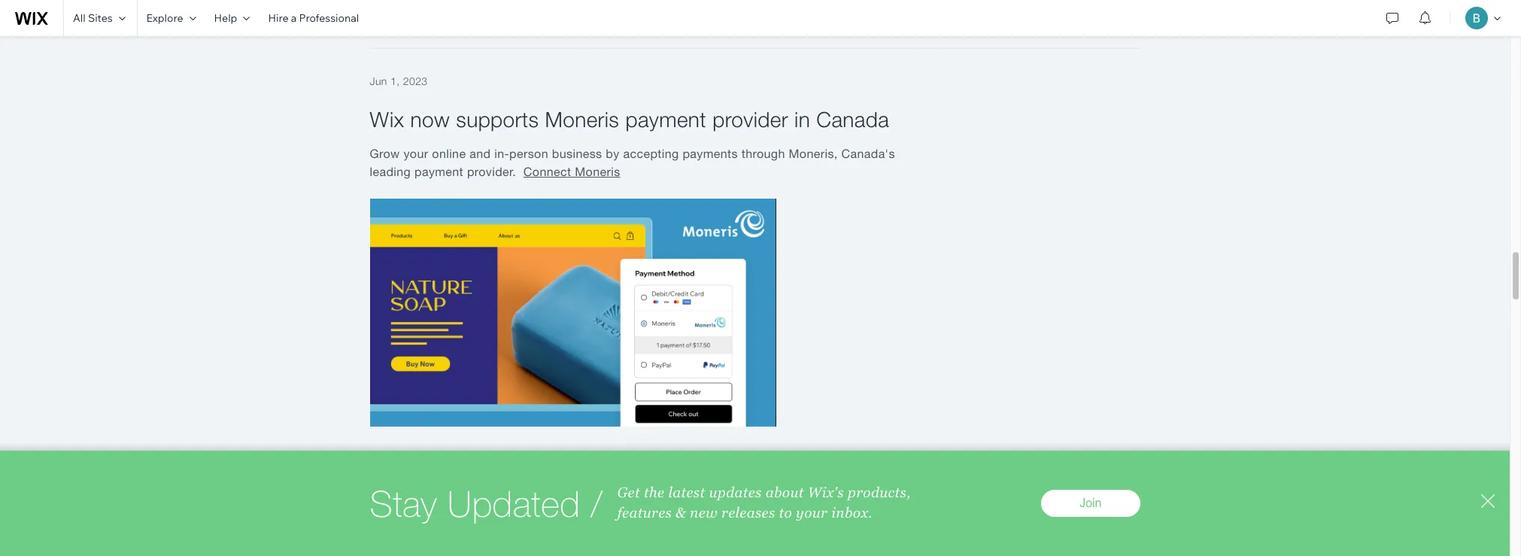 Task type: vqa. For each thing, say whether or not it's contained in the screenshot.
Professional
yes



Task type: describe. For each thing, give the bounding box(es) containing it.
help button
[[205, 0, 259, 36]]

a
[[291, 11, 297, 25]]

sites
[[88, 11, 113, 25]]

all sites
[[73, 11, 113, 25]]



Task type: locate. For each thing, give the bounding box(es) containing it.
all
[[73, 11, 86, 25]]

professional
[[299, 11, 359, 25]]

hire a professional link
[[259, 0, 368, 36]]

explore
[[146, 11, 183, 25]]

hire
[[268, 11, 289, 25]]

hire a professional
[[268, 11, 359, 25]]

help
[[214, 11, 237, 25]]



